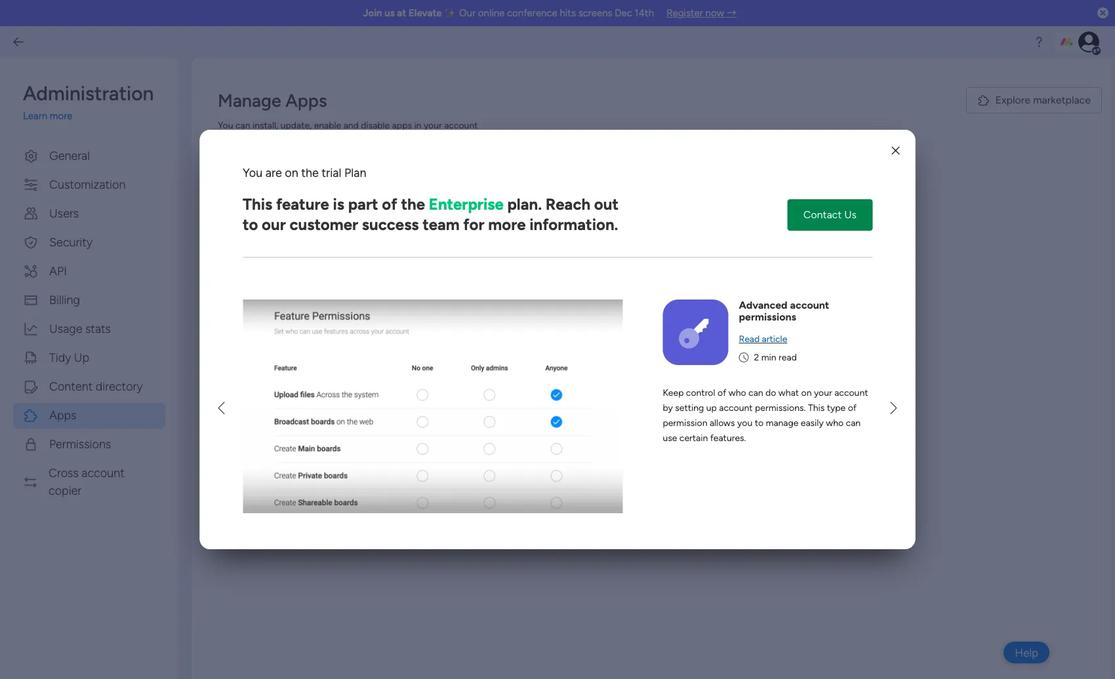 Task type: vqa. For each thing, say whether or not it's contained in the screenshot.
preview image for Do not disturb
no



Task type: describe. For each thing, give the bounding box(es) containing it.
more inside administration learn more
[[50, 110, 73, 122]]

tidy up button
[[13, 346, 165, 371]]

reach
[[546, 195, 591, 214]]

allows
[[710, 418, 735, 429]]

you inside discover powerful apps and integrations to perfectly customize your workflow any way you want.
[[717, 374, 733, 386]]

elevate
[[409, 7, 442, 19]]

security
[[49, 235, 93, 250]]

you inside the "keep control of who can do what on your account by setting up account permissions. this type of permission allows you to manage easily who can use certain features."
[[738, 418, 753, 429]]

0 vertical spatial marketplace
[[1034, 94, 1091, 106]]

usage stats
[[49, 322, 111, 336]]

read article
[[739, 334, 788, 345]]

1 vertical spatial marketplace
[[660, 416, 718, 428]]

out
[[594, 195, 619, 214]]

help image
[[1033, 35, 1046, 49]]

permissions.
[[755, 403, 806, 414]]

is
[[333, 195, 345, 214]]

join
[[363, 7, 382, 19]]

1 horizontal spatial can
[[749, 388, 764, 399]]

0 vertical spatial who
[[729, 388, 747, 399]]

no apps installed yet
[[591, 327, 730, 344]]

our
[[459, 7, 476, 19]]

advanced account permissions
[[739, 299, 830, 324]]

to inside the "keep control of who can do what on your account by setting up account permissions. this type of permission allows you to manage easily who can use certain features."
[[755, 418, 764, 429]]

cross
[[49, 466, 79, 481]]

customization
[[49, 178, 126, 192]]

apps button
[[13, 403, 165, 429]]

1 horizontal spatial of
[[718, 388, 727, 399]]

security button
[[13, 230, 165, 256]]

keep control of who can do what on your account by setting up account permissions. this type of permission allows you to manage easily who can use certain features.
[[663, 388, 869, 444]]

contact
[[804, 208, 842, 221]]

and inside discover powerful apps and integrations to perfectly customize your workflow any way you want.
[[651, 358, 668, 370]]

tidy
[[49, 351, 71, 365]]

users
[[49, 206, 79, 221]]

what
[[779, 388, 799, 399]]

usage stats button
[[13, 317, 165, 342]]

general
[[49, 149, 90, 163]]

plan. reach out to our customer success team for more information.
[[243, 195, 619, 234]]

are
[[266, 166, 282, 180]]

up
[[74, 351, 89, 365]]

now
[[706, 7, 725, 19]]

v2 clock thin image
[[739, 351, 749, 366]]

0 horizontal spatial on
[[285, 166, 298, 180]]

update,
[[281, 120, 312, 131]]

to inside discover powerful apps and integrations to perfectly customize your workflow any way you want.
[[728, 358, 737, 370]]

your for keep control of who can do what on your account by setting up account permissions. this type of permission allows you to manage easily who can use certain features.
[[814, 388, 833, 399]]

hits
[[560, 7, 576, 19]]

yet
[[709, 327, 730, 344]]

on inside the "keep control of who can do what on your account by setting up account permissions. this type of permission allows you to manage easily who can use certain features."
[[802, 388, 812, 399]]

content directory
[[49, 380, 143, 394]]

setting
[[675, 403, 704, 414]]

this inside the "keep control of who can do what on your account by setting up account permissions. this type of permission allows you to manage easily who can use certain features."
[[808, 403, 825, 414]]

administration learn more
[[23, 82, 154, 122]]

stats
[[85, 322, 111, 336]]

explore app marketplace button
[[592, 409, 729, 435]]

learn
[[23, 110, 47, 122]]

14th
[[635, 7, 654, 19]]

register now → link
[[667, 7, 737, 19]]

api
[[49, 264, 67, 279]]

advanced
[[739, 299, 788, 312]]

1 vertical spatial the
[[401, 195, 425, 214]]

to inside plan. reach out to our customer success team for more information.
[[243, 215, 258, 234]]

workflow
[[632, 374, 674, 386]]

explore for explore marketplace
[[996, 94, 1031, 106]]

billing
[[49, 293, 80, 307]]

way
[[696, 374, 714, 386]]

content directory button
[[13, 374, 165, 400]]

0 vertical spatial apps
[[392, 120, 412, 131]]

min
[[762, 353, 777, 364]]

contact us button
[[788, 199, 873, 231]]

copier
[[49, 484, 81, 498]]

apps inside discover powerful apps and integrations to perfectly customize your workflow any way you want.
[[626, 358, 649, 370]]

discover
[[541, 358, 581, 370]]

back to workspace image
[[12, 35, 25, 49]]

enable
[[314, 120, 341, 131]]

contact us
[[804, 208, 857, 221]]

any
[[677, 374, 693, 386]]

help button
[[1004, 642, 1050, 664]]

integrations
[[671, 358, 725, 370]]

you are on the trial plan
[[243, 166, 367, 180]]

information.
[[530, 215, 619, 234]]

arrow left new image
[[218, 399, 225, 419]]

api button
[[13, 259, 165, 284]]

0 horizontal spatial the
[[301, 166, 319, 180]]

arrow right new image
[[891, 399, 897, 419]]

screens
[[579, 7, 613, 19]]

type
[[827, 403, 846, 414]]

manage apps
[[218, 90, 327, 111]]

trial
[[322, 166, 342, 180]]

learn more link
[[23, 109, 165, 124]]

billing button
[[13, 288, 165, 313]]

help
[[1015, 647, 1039, 660]]

do
[[766, 388, 777, 399]]

account inside advanced account permissions
[[790, 299, 830, 312]]

perfectly
[[740, 358, 779, 370]]

jacob simon image
[[1079, 31, 1100, 52]]

explore for explore app marketplace
[[602, 416, 637, 428]]

explore marketplace button
[[966, 87, 1102, 114]]



Task type: locate. For each thing, give the bounding box(es) containing it.
1 horizontal spatial this
[[808, 403, 825, 414]]

0 horizontal spatial and
[[344, 120, 359, 131]]

1 horizontal spatial and
[[651, 358, 668, 370]]

0 vertical spatial you
[[717, 374, 733, 386]]

1 vertical spatial of
[[718, 388, 727, 399]]

tab
[[218, 148, 307, 175], [307, 148, 402, 175]]

0 vertical spatial more
[[50, 110, 73, 122]]

no apps installed yet image
[[604, 221, 716, 312]]

customer
[[290, 215, 358, 234]]

and
[[344, 120, 359, 131], [651, 358, 668, 370]]

more
[[50, 110, 73, 122], [488, 215, 526, 234]]

1 vertical spatial apps
[[613, 327, 645, 344]]

app
[[640, 416, 658, 428]]

by
[[663, 403, 673, 414]]

can left 'install,'
[[236, 120, 250, 131]]

close image
[[892, 146, 900, 156]]

1 vertical spatial can
[[749, 388, 764, 399]]

marketplace down help image
[[1034, 94, 1091, 106]]

register now →
[[667, 7, 737, 19]]

0 horizontal spatial more
[[50, 110, 73, 122]]

1 horizontal spatial explore
[[996, 94, 1031, 106]]

install,
[[253, 120, 278, 131]]

usage
[[49, 322, 82, 336]]

part
[[348, 195, 378, 214]]

you can install, update, enable and disable apps in your account
[[218, 120, 478, 131]]

your inside the "keep control of who can do what on your account by setting up account permissions. this type of permission allows you to manage easily who can use certain features."
[[814, 388, 833, 399]]

1 horizontal spatial more
[[488, 215, 526, 234]]

online
[[478, 7, 505, 19]]

this up easily
[[808, 403, 825, 414]]

1 horizontal spatial apps
[[286, 90, 327, 111]]

1 vertical spatial explore
[[602, 416, 637, 428]]

0 vertical spatial on
[[285, 166, 298, 180]]

2 min read
[[754, 353, 797, 364]]

can right easily
[[846, 418, 861, 429]]

1 horizontal spatial to
[[728, 358, 737, 370]]

account right advanced
[[790, 299, 830, 312]]

of right control
[[718, 388, 727, 399]]

0 vertical spatial you
[[218, 120, 233, 131]]

1 vertical spatial this
[[808, 403, 825, 414]]

directory
[[96, 380, 143, 394]]

up
[[707, 403, 717, 414]]

more right "learn"
[[50, 110, 73, 122]]

2 vertical spatial to
[[755, 418, 764, 429]]

1 vertical spatial apps
[[49, 409, 76, 423]]

disable
[[361, 120, 390, 131]]

explore app marketplace
[[602, 416, 718, 428]]

content
[[49, 380, 93, 394]]

read
[[739, 334, 760, 345]]

users button
[[13, 201, 165, 227]]

apps up workflow
[[626, 358, 649, 370]]

1 horizontal spatial the
[[401, 195, 425, 214]]

tab list
[[218, 148, 1102, 175]]

2 horizontal spatial of
[[848, 403, 857, 414]]

manage
[[218, 90, 281, 111]]

plan.
[[508, 195, 542, 214]]

account inside 'cross account copier'
[[82, 466, 125, 481]]

account right in
[[444, 120, 478, 131]]

apps
[[392, 120, 412, 131], [613, 327, 645, 344], [626, 358, 649, 370]]

→
[[727, 7, 737, 19]]

1 horizontal spatial who
[[826, 418, 844, 429]]

0 vertical spatial the
[[301, 166, 319, 180]]

more down the plan.
[[488, 215, 526, 234]]

article
[[762, 334, 788, 345]]

at
[[397, 7, 406, 19]]

2 horizontal spatial to
[[755, 418, 764, 429]]

0 horizontal spatial to
[[243, 215, 258, 234]]

the left trial
[[301, 166, 319, 180]]

you for you can install, update, enable and disable apps in your account
[[218, 120, 233, 131]]

2 tab from the left
[[307, 148, 402, 175]]

this feature is part of the enterprise
[[243, 195, 504, 214]]

who
[[729, 388, 747, 399], [826, 418, 844, 429]]

1 horizontal spatial marketplace
[[1034, 94, 1091, 106]]

your inside discover powerful apps and integrations to perfectly customize your workflow any way you want.
[[610, 374, 630, 386]]

2
[[754, 353, 759, 364]]

of
[[382, 195, 398, 214], [718, 388, 727, 399], [848, 403, 857, 414]]

apps right no
[[613, 327, 645, 344]]

account up type
[[835, 388, 869, 399]]

0 horizontal spatial who
[[729, 388, 747, 399]]

✨
[[445, 7, 457, 19]]

you
[[218, 120, 233, 131], [243, 166, 263, 180]]

0 vertical spatial and
[[344, 120, 359, 131]]

2 horizontal spatial can
[[846, 418, 861, 429]]

1 horizontal spatial your
[[610, 374, 630, 386]]

read
[[779, 353, 797, 364]]

explore marketplace
[[996, 94, 1091, 106]]

your for discover powerful apps and integrations to perfectly customize your workflow any way you want.
[[610, 374, 630, 386]]

administration
[[23, 82, 154, 106]]

marketplace
[[1034, 94, 1091, 106], [660, 416, 718, 428]]

1 horizontal spatial you
[[738, 418, 753, 429]]

who down want.
[[729, 388, 747, 399]]

this up our
[[243, 195, 272, 214]]

permissions button
[[13, 432, 165, 458]]

to
[[243, 215, 258, 234], [728, 358, 737, 370], [755, 418, 764, 429]]

2 horizontal spatial your
[[814, 388, 833, 399]]

permission
[[663, 418, 708, 429]]

0 vertical spatial explore
[[996, 94, 1031, 106]]

us
[[385, 7, 395, 19]]

you left the are
[[243, 166, 263, 180]]

keep
[[663, 388, 684, 399]]

2 vertical spatial apps
[[626, 358, 649, 370]]

apps inside apps button
[[49, 409, 76, 423]]

want.
[[736, 374, 761, 386]]

read article link
[[739, 334, 788, 345]]

of up success
[[382, 195, 398, 214]]

0 vertical spatial to
[[243, 215, 258, 234]]

plan
[[344, 166, 367, 180]]

0 vertical spatial this
[[243, 195, 272, 214]]

marketplace down setting
[[660, 416, 718, 428]]

0 horizontal spatial you
[[218, 120, 233, 131]]

and up workflow
[[651, 358, 668, 370]]

customize
[[559, 374, 607, 386]]

to left our
[[243, 215, 258, 234]]

no
[[591, 327, 609, 344]]

explore
[[996, 94, 1031, 106], [602, 416, 637, 428]]

2 vertical spatial can
[[846, 418, 861, 429]]

1 vertical spatial more
[[488, 215, 526, 234]]

1 vertical spatial you
[[243, 166, 263, 180]]

customization button
[[13, 172, 165, 198]]

team
[[423, 215, 460, 234]]

register
[[667, 7, 703, 19]]

1 vertical spatial and
[[651, 358, 668, 370]]

1 horizontal spatial you
[[243, 166, 263, 180]]

you down manage
[[218, 120, 233, 131]]

in
[[414, 120, 422, 131]]

to left manage
[[755, 418, 764, 429]]

0 horizontal spatial your
[[424, 120, 442, 131]]

tab down 'install,'
[[218, 148, 307, 175]]

installed
[[649, 327, 706, 344]]

easily
[[801, 418, 824, 429]]

your right in
[[424, 120, 442, 131]]

2 vertical spatial your
[[814, 388, 833, 399]]

0 horizontal spatial apps
[[49, 409, 76, 423]]

conference
[[507, 7, 558, 19]]

can
[[236, 120, 250, 131], [749, 388, 764, 399], [846, 418, 861, 429]]

and right enable
[[344, 120, 359, 131]]

0 horizontal spatial explore
[[602, 416, 637, 428]]

can left do
[[749, 388, 764, 399]]

2 vertical spatial of
[[848, 403, 857, 414]]

1 vertical spatial who
[[826, 418, 844, 429]]

account
[[444, 120, 478, 131], [790, 299, 830, 312], [835, 388, 869, 399], [719, 403, 753, 414], [82, 466, 125, 481]]

1 vertical spatial on
[[802, 388, 812, 399]]

apps up update,
[[286, 90, 327, 111]]

0 vertical spatial your
[[424, 120, 442, 131]]

account up the allows
[[719, 403, 753, 414]]

enterprise
[[429, 195, 504, 214]]

the up success
[[401, 195, 425, 214]]

0 horizontal spatial of
[[382, 195, 398, 214]]

success
[[362, 215, 419, 234]]

account down 'permissions' button
[[82, 466, 125, 481]]

0 vertical spatial apps
[[286, 90, 327, 111]]

use
[[663, 433, 677, 444]]

apps
[[286, 90, 327, 111], [49, 409, 76, 423]]

you for you are on the trial plan
[[243, 166, 263, 180]]

0 vertical spatial of
[[382, 195, 398, 214]]

apps left in
[[392, 120, 412, 131]]

1 vertical spatial to
[[728, 358, 737, 370]]

you up features.
[[738, 418, 753, 429]]

certain
[[680, 433, 708, 444]]

0 vertical spatial can
[[236, 120, 250, 131]]

tab down you can install, update, enable and disable apps in your account
[[307, 148, 402, 175]]

tidy up
[[49, 351, 89, 365]]

join us at elevate ✨ our online conference hits screens dec 14th
[[363, 7, 654, 19]]

our
[[262, 215, 286, 234]]

of right type
[[848, 403, 857, 414]]

who down type
[[826, 418, 844, 429]]

us
[[845, 208, 857, 221]]

on right the are
[[285, 166, 298, 180]]

your up type
[[814, 388, 833, 399]]

to left v2 clock thin image
[[728, 358, 737, 370]]

1 vertical spatial you
[[738, 418, 753, 429]]

0 horizontal spatial can
[[236, 120, 250, 131]]

dec
[[615, 7, 633, 19]]

you right way
[[717, 374, 733, 386]]

more inside plan. reach out to our customer success team for more information.
[[488, 215, 526, 234]]

1 horizontal spatial on
[[802, 388, 812, 399]]

0 horizontal spatial you
[[717, 374, 733, 386]]

0 horizontal spatial marketplace
[[660, 416, 718, 428]]

0 horizontal spatial this
[[243, 195, 272, 214]]

permissions
[[739, 311, 797, 324]]

manage
[[766, 418, 799, 429]]

on right what
[[802, 388, 812, 399]]

1 vertical spatial your
[[610, 374, 630, 386]]

1 tab from the left
[[218, 148, 307, 175]]

your down "powerful"
[[610, 374, 630, 386]]

apps down content
[[49, 409, 76, 423]]



